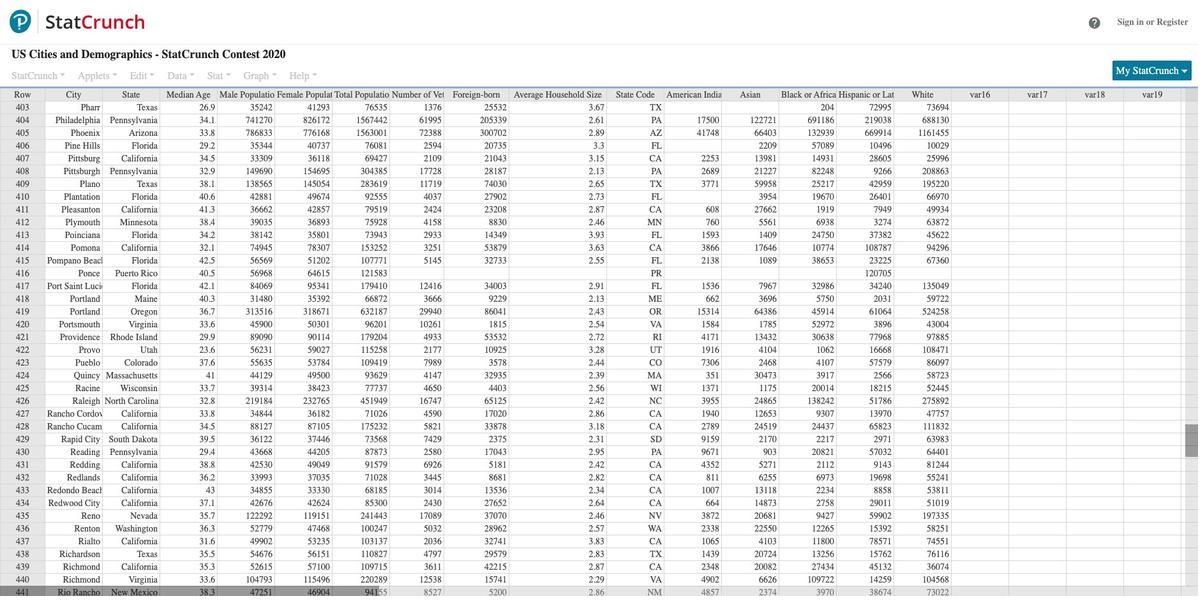 Task type: locate. For each thing, give the bounding box(es) containing it.
virginia down oregon
[[129, 319, 158, 330]]

1 vertical spatial rancho
[[47, 422, 75, 432]]

5 california from the top
[[122, 422, 158, 432]]

419
[[16, 307, 29, 317]]

tx
[[650, 102, 662, 113], [650, 179, 662, 190], [650, 549, 662, 560]]

fl for 2.91
[[652, 281, 662, 292]]

american
[[844, 89, 880, 100]]

0 vertical spatial city
[[66, 89, 81, 100]]

california for redwood city
[[122, 498, 158, 509]]

florida for plantation
[[132, 192, 158, 202]]

virginia down washington
[[129, 575, 158, 586]]

6 california from the top
[[122, 460, 158, 471]]

0 vertical spatial texas
[[137, 102, 158, 113]]

3578
[[489, 358, 507, 369]]

3 tx from the top
[[650, 549, 662, 560]]

2.46 up the 3.93
[[589, 217, 605, 228]]

65823
[[870, 422, 892, 432]]

11 california from the top
[[122, 562, 158, 573]]

219038
[[866, 115, 892, 126]]

1 pennsylvania from the top
[[110, 115, 158, 126]]

33.6 down 36.7
[[200, 319, 215, 330]]

0 horizontal spatial or
[[805, 89, 812, 100]]

0 vertical spatial pennsylvania
[[110, 115, 158, 126]]

421
[[16, 332, 29, 343]]

109722
[[808, 575, 835, 586]]

california for richmond
[[122, 562, 158, 573]]

2 2.42 from the top
[[589, 460, 605, 471]]

72388
[[420, 128, 442, 139]]

34.5 up 32.9
[[200, 153, 215, 164]]

2 fl from the top
[[652, 192, 662, 202]]

2 ca from the top
[[650, 204, 662, 215]]

va down "wa"
[[651, 575, 662, 586]]

63872
[[927, 217, 950, 228]]

1 va from the top
[[651, 319, 662, 330]]

51019
[[927, 498, 950, 509]]

fl for 2.73
[[652, 192, 662, 202]]

0 vertical spatial 33.6
[[200, 319, 215, 330]]

2.46 for nv
[[589, 511, 605, 522]]

1 vertical spatial city
[[85, 434, 100, 445]]

menu bar
[[0, 64, 383, 86]]

24519
[[755, 422, 777, 432]]

ca for 2253
[[650, 153, 662, 164]]

1 ca from the top
[[650, 153, 662, 164]]

1 vertical spatial 2.46
[[589, 511, 605, 522]]

pa up az
[[652, 115, 662, 126]]

1 vertical spatial pennsylvania
[[110, 166, 158, 177]]

1 population from the left
[[240, 89, 279, 100]]

3 fl from the top
[[652, 230, 662, 241]]

2 2.13 from the top
[[589, 294, 605, 305]]

2.42 for nc
[[589, 396, 605, 407]]

1 tx from the top
[[650, 102, 662, 113]]

2 vertical spatial pa
[[652, 447, 662, 458]]

pennsylvania down south dakota
[[110, 447, 158, 458]]

tx for 3.67
[[650, 102, 662, 113]]

1 2.87 from the top
[[589, 204, 605, 215]]

portland down the "port saint lucie"
[[70, 294, 100, 305]]

8 ca from the top
[[650, 485, 662, 496]]

33.6 down 35.3 on the left of the page
[[200, 575, 215, 586]]

tx for 2.65
[[650, 179, 662, 190]]

7 ca from the top
[[650, 473, 662, 484]]

2 pa from the top
[[652, 166, 662, 177]]

white
[[912, 89, 934, 100]]

2.87 for 23208
[[589, 204, 605, 215]]

1 vertical spatial va
[[651, 575, 662, 586]]

2 portland from the top
[[70, 307, 100, 317]]

1 vertical spatial texas
[[137, 179, 158, 190]]

1 fl from the top
[[652, 141, 662, 151]]

2.29
[[589, 575, 605, 586]]

2 va from the top
[[651, 575, 662, 586]]

9 california from the top
[[122, 498, 158, 509]]

1 horizontal spatial population
[[306, 89, 345, 100]]

76081
[[365, 141, 388, 151]]

6973
[[817, 473, 835, 484]]

26.9
[[200, 102, 215, 113]]

texas up minnesota
[[137, 179, 158, 190]]

ca for 608
[[650, 204, 662, 215]]

49500
[[308, 370, 330, 381]]

14931
[[813, 153, 835, 164]]

texas down washington
[[137, 549, 158, 560]]

66403
[[755, 128, 777, 139]]

1 virginia from the top
[[129, 319, 158, 330]]

36182
[[308, 409, 330, 420]]

1 34.5 from the top
[[200, 153, 215, 164]]

0 vertical spatial pa
[[652, 115, 662, 126]]

5 fl from the top
[[652, 281, 662, 292]]

1 horizontal spatial state
[[616, 89, 634, 100]]

59027
[[308, 345, 330, 356]]

3 pennsylvania from the top
[[110, 447, 158, 458]]

2 33.8 from the top
[[200, 409, 215, 420]]

422
[[16, 345, 29, 356]]

3 population from the left
[[355, 89, 394, 100]]

0 vertical spatial 2.46
[[589, 217, 605, 228]]

3 texas from the top
[[137, 549, 158, 560]]

california for rancho cordova
[[122, 409, 158, 420]]

1 vertical spatial virginia
[[129, 575, 158, 586]]

or up 72995
[[873, 89, 881, 100]]

40.6
[[200, 192, 215, 202]]

33.8 up 29.2
[[200, 128, 215, 139]]

93629
[[365, 370, 388, 381]]

6626
[[759, 575, 777, 586]]

1 33.6 from the top
[[200, 319, 215, 330]]

0 vertical spatial rancho
[[47, 409, 75, 420]]

1 horizontal spatial or
[[873, 89, 881, 100]]

2 texas from the top
[[137, 179, 158, 190]]

california for redding
[[122, 460, 158, 471]]

122292
[[246, 511, 273, 522]]

3445
[[424, 473, 442, 484]]

28962
[[485, 524, 507, 535]]

197335
[[923, 511, 950, 522]]

0 vertical spatial richmond
[[63, 562, 100, 573]]

fl for 3.93
[[652, 230, 662, 241]]

3.63
[[589, 243, 605, 254]]

ca for 3866
[[650, 243, 662, 254]]

0 vertical spatial virginia
[[129, 319, 158, 330]]

2 vertical spatial city
[[85, 498, 100, 509]]

7 california from the top
[[122, 473, 158, 484]]

pa for 9671
[[652, 447, 662, 458]]

14873
[[755, 498, 777, 509]]

1 vertical spatial beach
[[82, 485, 104, 496]]

rancho for rancho cucamonga california
[[47, 422, 75, 432]]

122721
[[751, 115, 777, 126]]

2.39
[[589, 370, 605, 381]]

population for total
[[355, 89, 394, 100]]

1 vertical spatial portland
[[70, 307, 100, 317]]

108787
[[866, 243, 892, 254]]

1 state from the left
[[122, 89, 140, 100]]

city up pharr
[[66, 89, 81, 100]]

2 california from the top
[[122, 204, 158, 215]]

florida up minnesota
[[132, 192, 158, 202]]

82248
[[813, 166, 835, 177]]

2580
[[424, 447, 442, 458]]

691186
[[808, 115, 835, 126]]

city up reno
[[85, 498, 100, 509]]

florida up maine
[[132, 281, 158, 292]]

3 pa from the top
[[652, 447, 662, 458]]

or right black
[[805, 89, 812, 100]]

pa down az
[[652, 166, 662, 177]]

fl down mn
[[652, 230, 662, 241]]

beach up ponce
[[83, 256, 106, 266]]

0 vertical spatial 2.87
[[589, 204, 605, 215]]

1 pa from the top
[[652, 115, 662, 126]]

average
[[514, 89, 544, 100]]

2 virginia from the top
[[129, 575, 158, 586]]

florida for poinciana
[[132, 230, 158, 241]]

1 vertical spatial richmond
[[63, 575, 100, 586]]

55241
[[927, 473, 950, 484]]

33993
[[250, 473, 273, 484]]

beach down redlands
[[82, 485, 104, 496]]

florida
[[132, 141, 158, 151], [132, 192, 158, 202], [132, 230, 158, 241], [132, 256, 158, 266], [132, 281, 158, 292]]

1 portland from the top
[[70, 294, 100, 305]]

va down or
[[651, 319, 662, 330]]

37.6
[[200, 358, 215, 369]]

0 vertical spatial 34.5
[[200, 153, 215, 164]]

4147
[[424, 370, 442, 381]]

fl down pr
[[652, 281, 662, 292]]

2.42 down 2.95 on the bottom
[[589, 460, 605, 471]]

1 vertical spatial 2.42
[[589, 460, 605, 471]]

3.18
[[589, 422, 605, 432]]

4 california from the top
[[122, 409, 158, 420]]

female
[[277, 89, 304, 100]]

ca for 664
[[650, 498, 662, 509]]

state for state code
[[616, 89, 634, 100]]

2 rancho from the top
[[47, 422, 75, 432]]

0 vertical spatial 33.8
[[200, 128, 215, 139]]

35344
[[250, 141, 273, 151]]

0 vertical spatial portland
[[70, 294, 100, 305]]

ca for 1065
[[650, 537, 662, 547]]

redwood city
[[48, 498, 100, 509]]

fl up mn
[[652, 192, 662, 202]]

409
[[16, 179, 29, 190]]

10 california from the top
[[122, 537, 158, 547]]

or for black or african-american
[[805, 89, 812, 100]]

0 vertical spatial 2.13
[[589, 166, 605, 177]]

52445
[[927, 383, 950, 394]]

population up 76535
[[355, 89, 394, 100]]

2 vertical spatial pennsylvania
[[110, 447, 158, 458]]

32.9
[[200, 166, 215, 177]]

35.3
[[200, 562, 215, 573]]

2 tx from the top
[[650, 179, 662, 190]]

portland up portsmouth
[[70, 307, 100, 317]]

2 33.6 from the top
[[200, 575, 215, 586]]

20821
[[813, 447, 835, 458]]

va
[[651, 319, 662, 330], [651, 575, 662, 586]]

44129
[[250, 370, 273, 381]]

2 34.5 from the top
[[200, 422, 215, 432]]

florida down arizona
[[132, 141, 158, 151]]

33.6 for 45900
[[200, 319, 215, 330]]

34.5 up 39.5
[[200, 422, 215, 432]]

rancho for rancho cordova
[[47, 409, 75, 420]]

10 ca from the top
[[650, 537, 662, 547]]

1 texas from the top
[[137, 102, 158, 113]]

sign in or register banner
[[0, 0, 1199, 45]]

2.13 for pa
[[589, 166, 605, 177]]

1 florida from the top
[[132, 141, 158, 151]]

0 vertical spatial va
[[651, 319, 662, 330]]

32986
[[813, 281, 835, 292]]

2 horizontal spatial population
[[355, 89, 394, 100]]

524258
[[923, 307, 950, 317]]

california for pomona
[[122, 243, 158, 254]]

37035
[[308, 473, 330, 484]]

1 2.42 from the top
[[589, 396, 605, 407]]

138242
[[808, 396, 835, 407]]

fl
[[652, 141, 662, 151], [652, 192, 662, 202], [652, 230, 662, 241], [652, 256, 662, 266], [652, 281, 662, 292]]

florida down minnesota
[[132, 230, 158, 241]]

2 richmond from the top
[[63, 575, 100, 586]]

436
[[16, 524, 29, 535]]

1 33.8 from the top
[[200, 128, 215, 139]]

3696
[[759, 294, 777, 305]]

1 california from the top
[[122, 153, 158, 164]]

1 vertical spatial 34.5
[[200, 422, 215, 432]]

ca for 811
[[650, 473, 662, 484]]

florida for pine hills
[[132, 141, 158, 151]]

florida for pompano beach
[[132, 256, 158, 266]]

37382
[[870, 230, 892, 241]]

6 ca from the top
[[650, 460, 662, 471]]

texas for pharr
[[137, 102, 158, 113]]

1 vertical spatial tx
[[650, 179, 662, 190]]

5 florida from the top
[[132, 281, 158, 292]]

ca
[[650, 153, 662, 164], [650, 204, 662, 215], [650, 243, 662, 254], [650, 409, 662, 420], [650, 422, 662, 432], [650, 460, 662, 471], [650, 473, 662, 484], [650, 485, 662, 496], [650, 498, 662, 509], [650, 537, 662, 547], [650, 562, 662, 573]]

94296
[[927, 243, 950, 254]]

2.87 down 2.73
[[589, 204, 605, 215]]

fl for 2.55
[[652, 256, 662, 266]]

quincy
[[74, 370, 100, 381]]

va for 1584
[[651, 319, 662, 330]]

my statcrunch ▾ main content
[[0, 45, 1199, 597]]

97885
[[927, 332, 950, 343]]

texas up arizona
[[137, 102, 158, 113]]

2.87 for 42215
[[589, 562, 605, 573]]

population up 35242
[[240, 89, 279, 100]]

3 florida from the top
[[132, 230, 158, 241]]

2.13
[[589, 166, 605, 177], [589, 294, 605, 305]]

1 2.46 from the top
[[589, 217, 605, 228]]

tx up mn
[[650, 179, 662, 190]]

2.13 for me
[[589, 294, 605, 305]]

4 fl from the top
[[652, 256, 662, 266]]

ri
[[653, 332, 662, 343]]

2 florida from the top
[[132, 192, 158, 202]]

2.87 up 2.29
[[589, 562, 605, 573]]

28187
[[485, 166, 507, 177]]

304385
[[361, 166, 388, 177]]

78571
[[870, 537, 892, 547]]

tx down "wa"
[[650, 549, 662, 560]]

145054
[[303, 179, 330, 190]]

2.13 down 3.15
[[589, 166, 605, 177]]

1 vertical spatial pa
[[652, 166, 662, 177]]

0 vertical spatial beach
[[83, 256, 106, 266]]

24437
[[813, 422, 835, 432]]

dakota
[[132, 434, 158, 445]]

8 california from the top
[[122, 485, 158, 496]]

19670
[[813, 192, 835, 202]]

432
[[16, 473, 29, 484]]

0 horizontal spatial population
[[240, 89, 279, 100]]

154695
[[303, 166, 330, 177]]

fl down az
[[652, 141, 662, 151]]

state left code
[[616, 89, 634, 100]]

1 2.13 from the top
[[589, 166, 605, 177]]

population up 41293
[[306, 89, 345, 100]]

4 ca from the top
[[650, 409, 662, 420]]

132939
[[808, 128, 835, 139]]

1 vertical spatial 2.87
[[589, 562, 605, 573]]

tx down code
[[650, 102, 662, 113]]

0 horizontal spatial state
[[122, 89, 140, 100]]

2.42 up 2.86
[[589, 396, 605, 407]]

2 vertical spatial tx
[[650, 549, 662, 560]]

86041
[[485, 307, 507, 317]]

2.46 down 2.64
[[589, 511, 605, 522]]

2 state from the left
[[616, 89, 634, 100]]

2 2.46 from the top
[[589, 511, 605, 522]]

77968
[[870, 332, 892, 343]]

1 vertical spatial 33.6
[[200, 575, 215, 586]]

2 pennsylvania from the top
[[110, 166, 158, 177]]

pa for 2689
[[652, 166, 662, 177]]

1 vertical spatial 2.13
[[589, 294, 605, 305]]

california for pittsburg
[[122, 153, 158, 164]]

425
[[16, 383, 29, 394]]

53235
[[308, 537, 330, 547]]

79519
[[365, 204, 388, 215]]

3 ca from the top
[[650, 243, 662, 254]]

or for hispanic or latino white
[[873, 89, 881, 100]]

1919
[[817, 204, 835, 215]]

3 california from the top
[[122, 243, 158, 254]]

state up arizona
[[122, 89, 140, 100]]

or right in
[[1147, 16, 1155, 27]]

city for redwood
[[85, 498, 100, 509]]

pennsylvania for pittsburgh
[[110, 166, 158, 177]]

pennsylvania up arizona
[[110, 115, 158, 126]]

fl up pr
[[652, 256, 662, 266]]

florida up rico
[[132, 256, 158, 266]]

pennsylvania down arizona
[[110, 166, 158, 177]]

city for rapid
[[85, 434, 100, 445]]

33330
[[308, 485, 330, 496]]

2 vertical spatial texas
[[137, 549, 158, 560]]

4 florida from the top
[[132, 256, 158, 266]]

29.2
[[200, 141, 215, 151]]

1 vertical spatial 33.8
[[200, 409, 215, 420]]

33.8 down 32.8 on the left bottom of the page
[[200, 409, 215, 420]]

11 ca from the top
[[650, 562, 662, 573]]

9 ca from the top
[[650, 498, 662, 509]]

pa for 17500
[[652, 115, 662, 126]]

2 2.87 from the top
[[589, 562, 605, 573]]

1 richmond from the top
[[63, 562, 100, 573]]

25217
[[813, 179, 835, 190]]

33.8
[[200, 128, 215, 139], [200, 409, 215, 420]]

0 vertical spatial 2.42
[[589, 396, 605, 407]]

2.46 for mn
[[589, 217, 605, 228]]

2.13 up 2.43 at bottom
[[589, 294, 605, 305]]

5 ca from the top
[[650, 422, 662, 432]]

0 vertical spatial tx
[[650, 102, 662, 113]]

city down cucamonga
[[85, 434, 100, 445]]

2 horizontal spatial or
[[1147, 16, 1155, 27]]

1 rancho from the top
[[47, 409, 75, 420]]

pa down sd
[[652, 447, 662, 458]]

6938
[[817, 217, 835, 228]]

12538
[[420, 575, 442, 586]]



Task type: describe. For each thing, give the bounding box(es) containing it.
42.1
[[200, 281, 215, 292]]

34.5 for 33309
[[200, 153, 215, 164]]

california for rialto
[[122, 537, 158, 547]]

2.42 for ca
[[589, 460, 605, 471]]

3917
[[817, 370, 835, 381]]

plano
[[80, 179, 100, 190]]

3.28
[[589, 345, 605, 356]]

state for state
[[122, 89, 140, 100]]

27434
[[813, 562, 835, 573]]

pompano
[[47, 256, 81, 266]]

florida for port saint lucie
[[132, 281, 158, 292]]

2.86
[[589, 409, 605, 420]]

71026
[[365, 409, 388, 420]]

104568
[[923, 575, 950, 586]]

1940
[[702, 409, 720, 420]]

100247
[[361, 524, 388, 535]]

32935
[[485, 370, 507, 381]]

texas for plano
[[137, 179, 158, 190]]

21227
[[755, 166, 777, 177]]

4797
[[424, 549, 442, 560]]

404
[[16, 115, 29, 126]]

6926
[[424, 460, 442, 471]]

36662
[[250, 204, 273, 215]]

richmond for virginia
[[63, 575, 100, 586]]

826172
[[303, 115, 330, 126]]

2.72
[[589, 332, 605, 343]]

42676
[[250, 498, 273, 509]]

richmond for california
[[63, 562, 100, 573]]

34.2
[[200, 230, 215, 241]]

ca for 2789
[[650, 422, 662, 432]]

433
[[16, 485, 29, 496]]

33.8 for 786833
[[200, 128, 215, 139]]

204
[[821, 102, 835, 113]]

20681
[[755, 511, 777, 522]]

45914
[[813, 307, 835, 317]]

407
[[16, 153, 29, 164]]

menu bar inside statcrunch top level menu menu bar
[[0, 64, 383, 86]]

2594
[[424, 141, 442, 151]]

2.57
[[589, 524, 605, 535]]

111832
[[924, 422, 950, 432]]

portland for maine
[[70, 294, 100, 305]]

1815
[[489, 319, 507, 330]]

632187
[[361, 307, 388, 317]]

pennsylvania for reading
[[110, 447, 158, 458]]

quincy massachusetts
[[74, 370, 158, 381]]

statcrunch top level menu menu bar
[[0, 61, 1199, 86]]

42624
[[308, 498, 330, 509]]

2566
[[874, 370, 892, 381]]

or inside banner
[[1147, 16, 1155, 27]]

420
[[16, 319, 29, 330]]

pennsylvania for philadelphia
[[110, 115, 158, 126]]

2.34
[[589, 485, 605, 496]]

149690
[[246, 166, 273, 177]]

33.6 for 104793
[[200, 575, 215, 586]]

2.54
[[589, 319, 605, 330]]

redondo beach
[[47, 485, 104, 496]]

56569
[[250, 256, 273, 266]]

fl for 3.3
[[652, 141, 662, 151]]

california for redlands
[[122, 473, 158, 484]]

208863
[[923, 166, 950, 177]]

49049
[[308, 460, 330, 471]]

var18
[[1086, 89, 1106, 100]]

rico
[[141, 268, 158, 279]]

59902
[[870, 511, 892, 522]]

34.5 for 88127
[[200, 422, 215, 432]]

2.64
[[589, 498, 605, 509]]

415
[[16, 256, 29, 266]]

811
[[707, 473, 720, 484]]

5821
[[424, 422, 442, 432]]

741270
[[246, 115, 273, 126]]

hispanic
[[839, 89, 871, 100]]

64615
[[308, 268, 330, 279]]

va for 4902
[[651, 575, 662, 586]]

760
[[706, 217, 720, 228]]

ca for 1940
[[650, 409, 662, 420]]

49934
[[927, 204, 950, 215]]

2689
[[702, 166, 720, 177]]

me
[[649, 294, 662, 305]]

virginia for portsmouth
[[129, 319, 158, 330]]

Data set title: click to edit text field
[[11, 45, 381, 63]]

57032
[[870, 447, 892, 458]]

portland for oregon
[[70, 307, 100, 317]]

california for redondo beach
[[122, 485, 158, 496]]

410
[[16, 192, 29, 202]]

29940
[[420, 307, 442, 317]]

434
[[16, 498, 29, 509]]

34844
[[250, 409, 273, 420]]

10774
[[813, 243, 835, 254]]

2.61
[[589, 115, 605, 126]]

ca for 1007
[[650, 485, 662, 496]]

669914
[[866, 128, 892, 139]]

california for pleasanton
[[122, 204, 158, 215]]

tx for 2.83
[[650, 549, 662, 560]]

nc
[[650, 396, 662, 407]]

1593
[[702, 230, 720, 241]]

beach for pompano beach
[[83, 256, 106, 266]]

81244
[[927, 460, 950, 471]]

pine
[[65, 141, 81, 151]]

beach for redondo beach
[[82, 485, 104, 496]]

2.82
[[589, 473, 605, 484]]

male population female population
[[220, 89, 345, 100]]

67360
[[927, 256, 950, 266]]

4103
[[759, 537, 777, 547]]

45900
[[250, 319, 273, 330]]

232765
[[303, 396, 330, 407]]

29579
[[485, 549, 507, 560]]

3.3
[[594, 141, 605, 151]]

1567442
[[356, 115, 388, 126]]

raleigh
[[72, 396, 100, 407]]

426
[[16, 396, 29, 407]]

sign in or register link
[[1118, 0, 1189, 44]]

3.83
[[589, 537, 605, 547]]

pompano beach
[[47, 256, 106, 266]]

register
[[1158, 16, 1189, 27]]

2 population from the left
[[306, 89, 345, 100]]

sign
[[1118, 16, 1135, 27]]

population for male
[[240, 89, 279, 100]]

33.8 for 34844
[[200, 409, 215, 420]]

2.31
[[589, 434, 605, 445]]

statcrunch
[[1134, 65, 1180, 77]]

ma
[[648, 370, 662, 381]]

ca for 2348
[[650, 562, 662, 573]]

4352
[[702, 460, 720, 471]]

2789
[[702, 422, 720, 432]]

662
[[706, 294, 720, 305]]

ca for 4352
[[650, 460, 662, 471]]

texas for richardson
[[137, 549, 158, 560]]

pomona
[[71, 243, 100, 254]]

virginia for richmond
[[129, 575, 158, 586]]

row
[[14, 89, 31, 100]]



Task type: vqa. For each thing, say whether or not it's contained in the screenshot.


